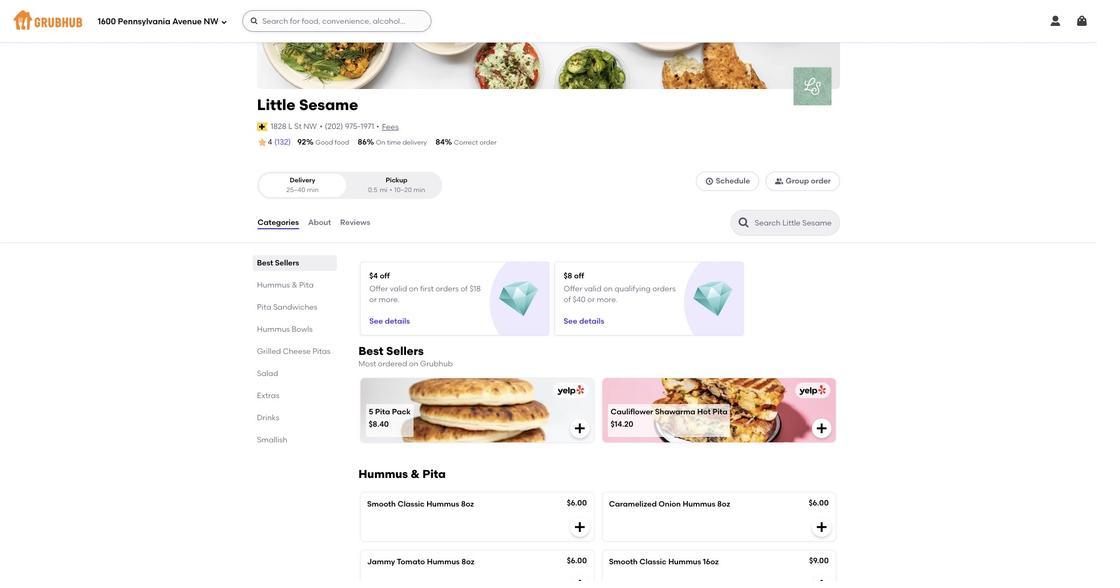 Task type: vqa. For each thing, say whether or not it's contained in the screenshot.
Bowls
yes



Task type: describe. For each thing, give the bounding box(es) containing it.
little
[[257, 96, 296, 114]]

86
[[358, 138, 367, 147]]

bowls
[[292, 325, 313, 334]]

cauliflower
[[611, 408, 654, 417]]

qualifying
[[615, 284, 651, 294]]

pickup
[[386, 177, 408, 184]]

about
[[308, 218, 331, 227]]

cheese
[[283, 347, 311, 357]]

5 pita pack $8.40
[[369, 408, 411, 430]]

schedule button
[[696, 172, 760, 191]]

sesame
[[299, 96, 358, 114]]

of for $18
[[461, 284, 468, 294]]

categories
[[258, 218, 299, 227]]

promo image for offer valid on first orders of $18 or more.
[[499, 280, 539, 319]]

people icon image
[[775, 177, 784, 186]]

$6.00 for smooth classic hummus 16oz
[[567, 557, 587, 566]]

caramelized
[[609, 500, 657, 510]]

• (202) 975-1971 • fees
[[320, 122, 399, 132]]

see details for $4 off offer valid on first orders of $18 or more.
[[369, 317, 410, 326]]

schedule
[[716, 177, 750, 186]]

1828
[[271, 122, 287, 131]]

caramelized onion hummus 8oz
[[609, 500, 731, 510]]

yelp image for 5 pita pack
[[556, 386, 584, 396]]

details for $8 off offer valid on qualifying orders of $40 or more.
[[579, 317, 605, 326]]

promo image for offer valid on qualifying orders of $40 or more.
[[694, 280, 733, 319]]

see details button for $4 off offer valid on first orders of $18 or more.
[[369, 312, 410, 331]]

classic for smooth classic hummus 8oz
[[398, 500, 425, 510]]

hummus bowls tab
[[257, 324, 333, 335]]

pita sandwiches tab
[[257, 302, 333, 313]]

group order
[[786, 177, 831, 186]]

search icon image
[[738, 217, 751, 230]]

about button
[[308, 204, 332, 243]]

pickup 0.5 mi • 10–20 min
[[368, 177, 425, 194]]

ordered
[[378, 360, 407, 369]]

reviews
[[340, 218, 370, 227]]

l
[[288, 122, 293, 131]]

correct
[[454, 139, 478, 146]]

group order button
[[766, 172, 841, 191]]

grilled cheese pitas
[[257, 347, 331, 357]]

valid for $8 off
[[584, 284, 602, 294]]

975-
[[345, 122, 361, 131]]

hummus & pita inside tab
[[257, 281, 314, 290]]

details for $4 off offer valid on first orders of $18 or more.
[[385, 317, 410, 326]]

pita up the sandwiches
[[299, 281, 314, 290]]

smooth for smooth classic hummus 8oz
[[367, 500, 396, 510]]

$40
[[573, 295, 586, 305]]

hummus & pita tab
[[257, 280, 333, 291]]

main navigation navigation
[[0, 0, 1098, 42]]

order for group order
[[811, 177, 831, 186]]

92
[[298, 138, 306, 147]]

delivery
[[403, 139, 427, 146]]

nw for 1828 l st nw
[[304, 122, 317, 131]]

extras
[[257, 392, 280, 401]]

smallish
[[257, 436, 287, 445]]

pita up hummus bowls
[[257, 303, 272, 312]]

little sesame
[[257, 96, 358, 114]]

25–40
[[287, 186, 306, 194]]

of for $40
[[564, 295, 571, 305]]

$8
[[564, 272, 573, 281]]

$6.00 for caramelized onion hummus 8oz
[[567, 499, 587, 508]]

or for $8 off
[[588, 295, 595, 305]]

grilled cheese pitas tab
[[257, 346, 333, 358]]

1 horizontal spatial •
[[376, 122, 379, 131]]

more. for qualifying
[[597, 295, 618, 305]]

best for best sellers
[[257, 259, 273, 268]]

1 vertical spatial &
[[411, 468, 420, 481]]

best for best sellers most ordered on grubhub
[[359, 345, 384, 358]]

grilled
[[257, 347, 281, 357]]

drinks tab
[[257, 413, 333, 424]]

(202)
[[325, 122, 343, 131]]

subscription pass image
[[257, 123, 268, 131]]

onion
[[659, 500, 681, 510]]

orders for qualifying
[[653, 284, 676, 294]]

fees button
[[382, 121, 399, 133]]

pennsylvania
[[118, 17, 170, 26]]

cauliflower shawarma hot pita $14.20
[[611, 408, 728, 430]]

fees
[[382, 122, 399, 132]]

avenue
[[172, 17, 202, 26]]

first
[[420, 284, 434, 294]]

categories button
[[257, 204, 300, 243]]

jammy
[[367, 558, 395, 567]]

on for $8
[[604, 284, 613, 294]]

8oz for caramelized onion hummus 8oz
[[718, 500, 731, 510]]

offer for $4
[[369, 284, 388, 294]]

1828 l st nw
[[271, 122, 317, 131]]

on
[[376, 139, 386, 146]]

food
[[335, 139, 349, 146]]

0.5
[[368, 186, 378, 194]]

84
[[436, 138, 445, 147]]

10–20
[[395, 186, 412, 194]]

$4 off offer valid on first orders of $18 or more.
[[369, 272, 481, 305]]

$18
[[470, 284, 481, 294]]

min inside pickup 0.5 mi • 10–20 min
[[414, 186, 425, 194]]

good food
[[316, 139, 349, 146]]

yelp image for cauliflower shawarma hot pita
[[798, 386, 826, 396]]

svg image inside schedule 'button'
[[705, 177, 714, 186]]

on for best
[[409, 360, 418, 369]]

grubhub
[[420, 360, 453, 369]]

see details button for $8 off offer valid on qualifying orders of $40 or more.
[[564, 312, 605, 331]]

st
[[294, 122, 302, 131]]

1600 pennsylvania avenue nw
[[98, 17, 219, 26]]

more. for first
[[379, 295, 400, 305]]

pack
[[392, 408, 411, 417]]

$9.00
[[810, 557, 829, 566]]

5
[[369, 408, 373, 417]]

on time delivery
[[376, 139, 427, 146]]

1828 l st nw button
[[270, 121, 318, 133]]

(132)
[[274, 138, 291, 147]]

8oz for smooth classic hummus 8oz
[[461, 500, 474, 510]]



Task type: locate. For each thing, give the bounding box(es) containing it.
see details up best sellers most ordered on grubhub
[[369, 317, 410, 326]]

tomato
[[397, 558, 425, 567]]

see details button down the $40
[[564, 312, 605, 331]]

1 horizontal spatial offer
[[564, 284, 583, 294]]

option group
[[257, 172, 442, 199]]

1 horizontal spatial off
[[574, 272, 584, 281]]

0 vertical spatial &
[[292, 281, 298, 290]]

1 horizontal spatial see details button
[[564, 312, 605, 331]]

0 horizontal spatial of
[[461, 284, 468, 294]]

valid inside $4 off offer valid on first orders of $18 or more.
[[390, 284, 407, 294]]

0 horizontal spatial see details
[[369, 317, 410, 326]]

& inside tab
[[292, 281, 298, 290]]

0 horizontal spatial hummus & pita
[[257, 281, 314, 290]]

see details for $8 off offer valid on qualifying orders of $40 or more.
[[564, 317, 605, 326]]

or
[[369, 295, 377, 305], [588, 295, 595, 305]]

2 min from the left
[[414, 186, 425, 194]]

0 horizontal spatial see details button
[[369, 312, 410, 331]]

8oz for jammy tomato hummus 8oz
[[462, 558, 475, 567]]

off right $8
[[574, 272, 584, 281]]

0 horizontal spatial orders
[[436, 284, 459, 294]]

1 horizontal spatial promo image
[[694, 280, 733, 319]]

1 vertical spatial order
[[811, 177, 831, 186]]

pita sandwiches
[[257, 303, 318, 312]]

0 horizontal spatial offer
[[369, 284, 388, 294]]

2 or from the left
[[588, 295, 595, 305]]

order right correct
[[480, 139, 497, 146]]

$8.40
[[369, 420, 389, 430]]

1 horizontal spatial order
[[811, 177, 831, 186]]

1 horizontal spatial smooth
[[609, 558, 638, 567]]

• right 1971
[[376, 122, 379, 131]]

1 off from the left
[[380, 272, 390, 281]]

off for $4 off
[[380, 272, 390, 281]]

1 offer from the left
[[369, 284, 388, 294]]

or for $4 off
[[369, 295, 377, 305]]

extras tab
[[257, 391, 333, 402]]

0 vertical spatial smooth
[[367, 500, 396, 510]]

nw inside 'main navigation' navigation
[[204, 17, 219, 26]]

1 see details button from the left
[[369, 312, 410, 331]]

0 vertical spatial of
[[461, 284, 468, 294]]

offer down $4 at the top of the page
[[369, 284, 388, 294]]

1 horizontal spatial valid
[[584, 284, 602, 294]]

off inside $8 off offer valid on qualifying orders of $40 or more.
[[574, 272, 584, 281]]

reviews button
[[340, 204, 371, 243]]

valid inside $8 off offer valid on qualifying orders of $40 or more.
[[584, 284, 602, 294]]

valid left first
[[390, 284, 407, 294]]

$4
[[369, 272, 378, 281]]

see
[[369, 317, 383, 326], [564, 317, 578, 326]]

hummus & pita up smooth classic hummus 8oz
[[359, 468, 446, 481]]

off
[[380, 272, 390, 281], [574, 272, 584, 281]]

min right 10–20
[[414, 186, 425, 194]]

best sellers most ordered on grubhub
[[359, 345, 453, 369]]

more.
[[379, 295, 400, 305], [597, 295, 618, 305]]

min down delivery
[[307, 186, 319, 194]]

promo image
[[499, 280, 539, 319], [694, 280, 733, 319]]

0 vertical spatial classic
[[398, 500, 425, 510]]

details down the $40
[[579, 317, 605, 326]]

little sesame logo image
[[794, 68, 832, 105]]

2 details from the left
[[579, 317, 605, 326]]

of left $18
[[461, 284, 468, 294]]

1 horizontal spatial classic
[[640, 558, 667, 567]]

1 see from the left
[[369, 317, 383, 326]]

svg image
[[1076, 15, 1089, 28], [705, 177, 714, 186], [574, 423, 587, 436], [816, 423, 829, 436], [574, 521, 587, 534], [574, 579, 587, 582]]

jammy tomato hummus 8oz
[[367, 558, 475, 567]]

or inside $4 off offer valid on first orders of $18 or more.
[[369, 295, 377, 305]]

4
[[268, 138, 272, 147]]

1 or from the left
[[369, 295, 377, 305]]

on inside $8 off offer valid on qualifying orders of $40 or more.
[[604, 284, 613, 294]]

sellers up ordered
[[386, 345, 424, 358]]

hummus & pita
[[257, 281, 314, 290], [359, 468, 446, 481]]

1 horizontal spatial more.
[[597, 295, 618, 305]]

sellers up hummus & pita tab
[[275, 259, 299, 268]]

0 horizontal spatial classic
[[398, 500, 425, 510]]

see details down the $40
[[564, 317, 605, 326]]

0 vertical spatial sellers
[[275, 259, 299, 268]]

on inside $4 off offer valid on first orders of $18 or more.
[[409, 284, 419, 294]]

best
[[257, 259, 273, 268], [359, 345, 384, 358]]

best inside best sellers tab
[[257, 259, 273, 268]]

of left the $40
[[564, 295, 571, 305]]

classic for smooth classic hummus 16oz
[[640, 558, 667, 567]]

1 horizontal spatial &
[[411, 468, 420, 481]]

orders right first
[[436, 284, 459, 294]]

on left the qualifying
[[604, 284, 613, 294]]

1 horizontal spatial min
[[414, 186, 425, 194]]

16oz
[[703, 558, 719, 567]]

of inside $8 off offer valid on qualifying orders of $40 or more.
[[564, 295, 571, 305]]

sellers
[[275, 259, 299, 268], [386, 345, 424, 358]]

delivery 25–40 min
[[287, 177, 319, 194]]

pitas
[[313, 347, 331, 357]]

offer inside $4 off offer valid on first orders of $18 or more.
[[369, 284, 388, 294]]

nw for 1600 pennsylvania avenue nw
[[204, 17, 219, 26]]

orders
[[436, 284, 459, 294], [653, 284, 676, 294]]

or inside $8 off offer valid on qualifying orders of $40 or more.
[[588, 295, 595, 305]]

0 horizontal spatial more.
[[379, 295, 400, 305]]

smooth for smooth classic hummus 16oz
[[609, 558, 638, 567]]

see for offer valid on qualifying orders of $40 or more.
[[564, 317, 578, 326]]

1971
[[361, 122, 374, 131]]

0 horizontal spatial order
[[480, 139, 497, 146]]

nw right avenue
[[204, 17, 219, 26]]

salad tab
[[257, 368, 333, 380]]

1 vertical spatial smooth
[[609, 558, 638, 567]]

on left first
[[409, 284, 419, 294]]

1600
[[98, 17, 116, 26]]

offer for $8
[[564, 284, 583, 294]]

• left "(202)"
[[320, 122, 323, 131]]

svg image
[[1050, 15, 1063, 28], [250, 17, 259, 25], [221, 19, 227, 25], [816, 521, 829, 534], [816, 579, 829, 582]]

pita inside 5 pita pack $8.40
[[375, 408, 390, 417]]

on for $4
[[409, 284, 419, 294]]

smallish tab
[[257, 435, 333, 446]]

$6.00
[[567, 499, 587, 508], [809, 499, 829, 508], [567, 557, 587, 566]]

see down the $40
[[564, 317, 578, 326]]

on inside best sellers most ordered on grubhub
[[409, 360, 418, 369]]

best up hummus & pita tab
[[257, 259, 273, 268]]

0 horizontal spatial or
[[369, 295, 377, 305]]

hummus
[[257, 281, 290, 290], [257, 325, 290, 334], [359, 468, 408, 481], [427, 500, 459, 510], [683, 500, 716, 510], [427, 558, 460, 567], [669, 558, 701, 567]]

0 horizontal spatial yelp image
[[556, 386, 584, 396]]

correct order
[[454, 139, 497, 146]]

0 horizontal spatial valid
[[390, 284, 407, 294]]

best sellers
[[257, 259, 299, 268]]

1 horizontal spatial nw
[[304, 122, 317, 131]]

2 valid from the left
[[584, 284, 602, 294]]

best inside best sellers most ordered on grubhub
[[359, 345, 384, 358]]

group
[[786, 177, 809, 186]]

classic
[[398, 500, 425, 510], [640, 558, 667, 567]]

on right ordered
[[409, 360, 418, 369]]

svg image inside 'main navigation' navigation
[[1076, 15, 1089, 28]]

0 horizontal spatial best
[[257, 259, 273, 268]]

most
[[359, 360, 376, 369]]

nw right st in the top of the page
[[304, 122, 317, 131]]

1 horizontal spatial sellers
[[386, 345, 424, 358]]

smooth
[[367, 500, 396, 510], [609, 558, 638, 567]]

2 see from the left
[[564, 317, 578, 326]]

•
[[320, 122, 323, 131], [376, 122, 379, 131], [390, 186, 392, 194]]

of inside $4 off offer valid on first orders of $18 or more.
[[461, 284, 468, 294]]

orders inside $4 off offer valid on first orders of $18 or more.
[[436, 284, 459, 294]]

1 details from the left
[[385, 317, 410, 326]]

best sellers tab
[[257, 258, 333, 269]]

good
[[316, 139, 333, 146]]

drinks
[[257, 414, 279, 423]]

time
[[387, 139, 401, 146]]

1 horizontal spatial orders
[[653, 284, 676, 294]]

nw
[[204, 17, 219, 26], [304, 122, 317, 131]]

1 see details from the left
[[369, 317, 410, 326]]

delivery
[[290, 177, 316, 184]]

on
[[409, 284, 419, 294], [604, 284, 613, 294], [409, 360, 418, 369]]

see details button up best sellers most ordered on grubhub
[[369, 312, 410, 331]]

hummus bowls
[[257, 325, 313, 334]]

details
[[385, 317, 410, 326], [579, 317, 605, 326]]

sellers inside best sellers most ordered on grubhub
[[386, 345, 424, 358]]

2 orders from the left
[[653, 284, 676, 294]]

8oz
[[461, 500, 474, 510], [718, 500, 731, 510], [462, 558, 475, 567]]

orders for first
[[436, 284, 459, 294]]

mi
[[380, 186, 388, 194]]

0 horizontal spatial •
[[320, 122, 323, 131]]

2 yelp image from the left
[[798, 386, 826, 396]]

see for offer valid on first orders of $18 or more.
[[369, 317, 383, 326]]

0 horizontal spatial min
[[307, 186, 319, 194]]

0 vertical spatial best
[[257, 259, 273, 268]]

more. inside $8 off offer valid on qualifying orders of $40 or more.
[[597, 295, 618, 305]]

Search Little Sesame search field
[[754, 218, 837, 229]]

order inside button
[[811, 177, 831, 186]]

best up most
[[359, 345, 384, 358]]

sellers for best sellers most ordered on grubhub
[[386, 345, 424, 358]]

$8 off offer valid on qualifying orders of $40 or more.
[[564, 272, 676, 305]]

details up best sellers most ordered on grubhub
[[385, 317, 410, 326]]

min
[[307, 186, 319, 194], [414, 186, 425, 194]]

pita
[[299, 281, 314, 290], [257, 303, 272, 312], [375, 408, 390, 417], [713, 408, 728, 417], [423, 468, 446, 481]]

1 horizontal spatial hummus & pita
[[359, 468, 446, 481]]

min inside delivery 25–40 min
[[307, 186, 319, 194]]

1 horizontal spatial see details
[[564, 317, 605, 326]]

see up most
[[369, 317, 383, 326]]

star icon image
[[257, 137, 268, 148]]

0 vertical spatial hummus & pita
[[257, 281, 314, 290]]

1 min from the left
[[307, 186, 319, 194]]

offer inside $8 off offer valid on qualifying orders of $40 or more.
[[564, 284, 583, 294]]

0 horizontal spatial off
[[380, 272, 390, 281]]

1 yelp image from the left
[[556, 386, 584, 396]]

orders inside $8 off offer valid on qualifying orders of $40 or more.
[[653, 284, 676, 294]]

2 offer from the left
[[564, 284, 583, 294]]

1 vertical spatial hummus & pita
[[359, 468, 446, 481]]

valid for $4 off
[[390, 284, 407, 294]]

0 vertical spatial nw
[[204, 17, 219, 26]]

1 promo image from the left
[[499, 280, 539, 319]]

order for correct order
[[480, 139, 497, 146]]

nw inside button
[[304, 122, 317, 131]]

option group containing delivery 25–40 min
[[257, 172, 442, 199]]

1 vertical spatial sellers
[[386, 345, 424, 358]]

off for $8 off
[[574, 272, 584, 281]]

more. inside $4 off offer valid on first orders of $18 or more.
[[379, 295, 400, 305]]

hot
[[698, 408, 711, 417]]

• inside pickup 0.5 mi • 10–20 min
[[390, 186, 392, 194]]

2 more. from the left
[[597, 295, 618, 305]]

& down best sellers tab at the top
[[292, 281, 298, 290]]

& up smooth classic hummus 8oz
[[411, 468, 420, 481]]

Search for food, convenience, alcohol... search field
[[242, 10, 431, 32]]

valid
[[390, 284, 407, 294], [584, 284, 602, 294]]

of
[[461, 284, 468, 294], [564, 295, 571, 305]]

1 vertical spatial best
[[359, 345, 384, 358]]

0 horizontal spatial promo image
[[499, 280, 539, 319]]

hummus & pita up pita sandwiches
[[257, 281, 314, 290]]

off inside $4 off offer valid on first orders of $18 or more.
[[380, 272, 390, 281]]

1 horizontal spatial details
[[579, 317, 605, 326]]

off right $4 at the top of the page
[[380, 272, 390, 281]]

1 valid from the left
[[390, 284, 407, 294]]

1 vertical spatial of
[[564, 295, 571, 305]]

1 vertical spatial classic
[[640, 558, 667, 567]]

pita right hot
[[713, 408, 728, 417]]

order
[[480, 139, 497, 146], [811, 177, 831, 186]]

pita up smooth classic hummus 8oz
[[423, 468, 446, 481]]

0 horizontal spatial see
[[369, 317, 383, 326]]

yelp image
[[556, 386, 584, 396], [798, 386, 826, 396]]

order right group
[[811, 177, 831, 186]]

smooth classic hummus 16oz
[[609, 558, 719, 567]]

sellers inside tab
[[275, 259, 299, 268]]

0 horizontal spatial sellers
[[275, 259, 299, 268]]

1 horizontal spatial of
[[564, 295, 571, 305]]

1 orders from the left
[[436, 284, 459, 294]]

or down $4 at the top of the page
[[369, 295, 377, 305]]

0 vertical spatial order
[[480, 139, 497, 146]]

1 horizontal spatial or
[[588, 295, 595, 305]]

1 horizontal spatial see
[[564, 317, 578, 326]]

or right the $40
[[588, 295, 595, 305]]

0 horizontal spatial nw
[[204, 17, 219, 26]]

smooth classic hummus 8oz
[[367, 500, 474, 510]]

1 more. from the left
[[379, 295, 400, 305]]

orders right the qualifying
[[653, 284, 676, 294]]

offer up the $40
[[564, 284, 583, 294]]

1 horizontal spatial yelp image
[[798, 386, 826, 396]]

offer
[[369, 284, 388, 294], [564, 284, 583, 294]]

0 horizontal spatial smooth
[[367, 500, 396, 510]]

salad
[[257, 370, 278, 379]]

2 horizontal spatial •
[[390, 186, 392, 194]]

1 horizontal spatial best
[[359, 345, 384, 358]]

0 horizontal spatial details
[[385, 317, 410, 326]]

valid up the $40
[[584, 284, 602, 294]]

2 off from the left
[[574, 272, 584, 281]]

0 horizontal spatial &
[[292, 281, 298, 290]]

• right mi
[[390, 186, 392, 194]]

pita right 5
[[375, 408, 390, 417]]

2 see details button from the left
[[564, 312, 605, 331]]

(202) 975-1971 button
[[325, 121, 374, 132]]

$14.20
[[611, 420, 634, 430]]

pita inside cauliflower shawarma hot pita $14.20
[[713, 408, 728, 417]]

sandwiches
[[273, 303, 318, 312]]

sellers for best sellers
[[275, 259, 299, 268]]

1 vertical spatial nw
[[304, 122, 317, 131]]

shawarma
[[655, 408, 696, 417]]

2 promo image from the left
[[694, 280, 733, 319]]

2 see details from the left
[[564, 317, 605, 326]]



